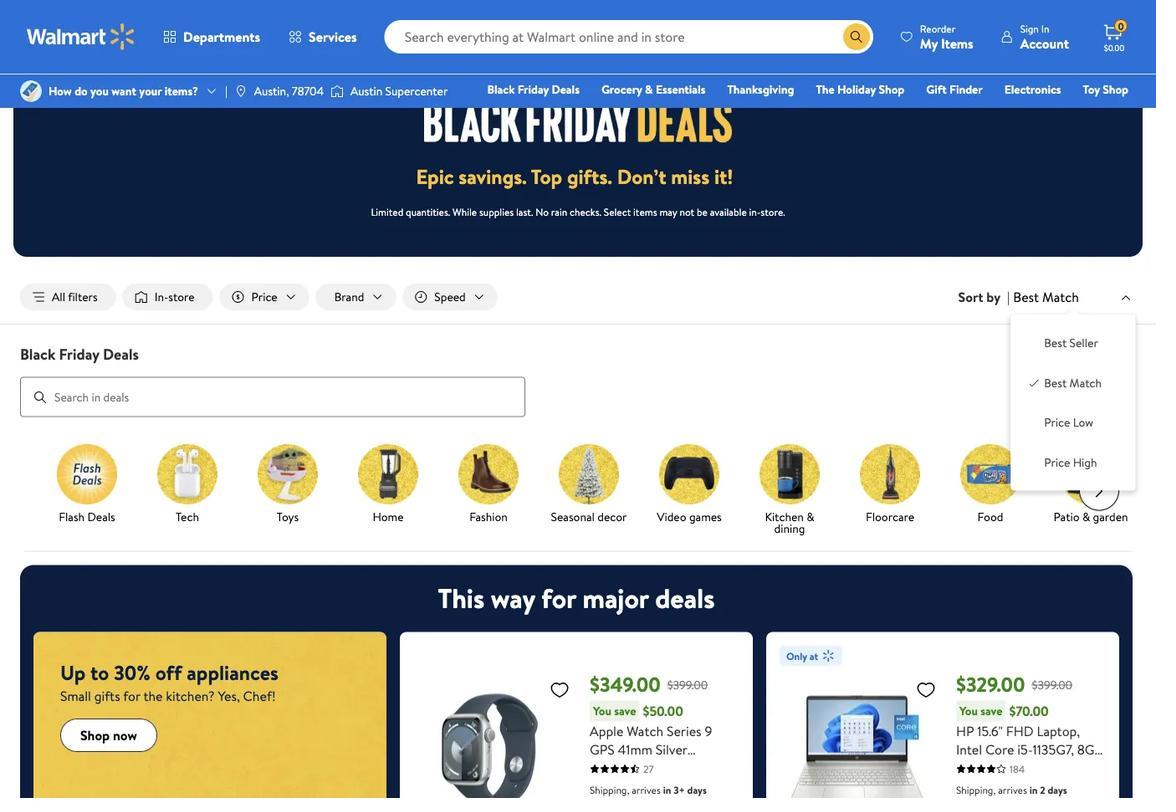 Task type: describe. For each thing, give the bounding box(es) containing it.
reorder
[[920, 21, 956, 36]]

may
[[660, 204, 677, 219]]

shop kitchen & dining image
[[760, 444, 820, 504]]

in for $329.00
[[1030, 783, 1038, 797]]

tech
[[176, 508, 199, 525]]

you save $50.00 apple watch series 9 gps 41mm silver aluminum case with storm blue sport band - s/m
[[590, 702, 730, 798]]

0 vertical spatial |
[[225, 83, 227, 99]]

& for garden
[[1083, 508, 1091, 525]]

next slide for chipmodulewithimages list image
[[1079, 471, 1120, 511]]

walmart+
[[1079, 105, 1129, 121]]

$0.00
[[1104, 42, 1125, 53]]

my
[[920, 34, 938, 52]]

all filters button
[[20, 284, 116, 311]]

Search search field
[[385, 20, 874, 54]]

you for $349.00
[[593, 703, 612, 719]]

video
[[657, 508, 687, 525]]

garden
[[1093, 508, 1129, 525]]

one debit
[[1001, 105, 1057, 121]]

price for price
[[252, 289, 278, 305]]

high
[[1073, 454, 1098, 470]]

friday inside black friday deals search box
[[59, 344, 99, 365]]

$349.00 $399.00
[[590, 671, 708, 699]]

shop home image
[[358, 444, 418, 504]]

shipping, arrives in 2 days
[[956, 783, 1068, 797]]

don't
[[617, 163, 667, 191]]

your
[[139, 83, 162, 99]]

the
[[143, 687, 163, 706]]

video games link
[[646, 444, 733, 526]]

in-store
[[155, 289, 195, 305]]

services
[[309, 28, 357, 46]]

-
[[725, 777, 730, 795]]

how
[[49, 83, 72, 99]]

only at
[[787, 649, 819, 663]]

no
[[536, 204, 549, 219]]

seasonal decor link
[[546, 444, 633, 526]]

gift
[[927, 81, 947, 97]]

silver
[[656, 740, 688, 759]]

$399.00 for $349.00
[[667, 677, 708, 693]]

home inside toy shop home
[[823, 105, 854, 121]]

rain
[[551, 204, 568, 219]]

all filters
[[52, 289, 98, 305]]

up to 30% off appliances small gifts for the kitchen? yes, chef!
[[60, 659, 279, 706]]

want
[[112, 83, 136, 99]]

8gb
[[1078, 740, 1103, 759]]

shop inside button
[[80, 726, 110, 745]]

best inside popup button
[[1014, 288, 1039, 306]]

speed button
[[403, 284, 498, 311]]

gifts.
[[567, 163, 613, 191]]

price for price low
[[1045, 414, 1071, 431]]

kitchen & dining link
[[746, 444, 833, 538]]

speed
[[435, 289, 466, 305]]

$50.00
[[643, 702, 684, 721]]

shop video games image
[[659, 444, 720, 504]]

debit
[[1029, 105, 1057, 121]]

austin, 78704
[[254, 83, 324, 99]]

kitchen
[[765, 508, 804, 525]]

small
[[60, 687, 91, 706]]

& for essentials
[[645, 81, 653, 97]]

| inside sort and filter section element
[[1008, 288, 1010, 306]]

9
[[705, 722, 712, 740]]

thanksgiving link
[[720, 80, 802, 98]]

& for dining
[[807, 508, 815, 525]]

$399.00 for $329.00
[[1032, 677, 1073, 693]]

electronics link
[[997, 80, 1069, 98]]

option group containing best seller
[[1024, 328, 1122, 477]]

Best Match radio
[[1028, 375, 1041, 388]]

reorder my items
[[920, 21, 974, 52]]

with
[[683, 759, 708, 777]]

0 vertical spatial fashion
[[876, 105, 914, 121]]

1 horizontal spatial for
[[542, 580, 576, 617]]

2 vertical spatial deals
[[87, 508, 115, 525]]

windows
[[956, 777, 1008, 795]]

deals
[[655, 580, 715, 617]]

best seller
[[1045, 335, 1099, 351]]

gps
[[590, 740, 615, 759]]

search icon image
[[850, 30, 863, 44]]

1 vertical spatial match
[[1070, 375, 1102, 391]]

sign
[[1021, 21, 1039, 36]]

0 horizontal spatial home link
[[345, 444, 432, 526]]

savings.
[[459, 163, 527, 191]]

top
[[531, 163, 563, 191]]

essentials
[[656, 81, 706, 97]]

sign in to add to favorites list, hp 15.6" fhd laptop, intel core i5-1135g7, 8gb ram, 256gb ssd, silver, windows 11 home, 15-dy2795wm image
[[916, 679, 936, 700]]

toy shop link
[[1076, 80, 1136, 98]]

0 vertical spatial deals
[[552, 81, 580, 97]]

items
[[941, 34, 974, 52]]

shop tech image
[[157, 444, 218, 504]]

holiday
[[838, 81, 876, 97]]

hp
[[956, 722, 974, 740]]

major
[[583, 580, 649, 617]]

supercenter
[[385, 83, 448, 99]]

epic
[[416, 163, 454, 191]]

thanksgiving
[[728, 81, 794, 97]]

case
[[652, 759, 680, 777]]

0 horizontal spatial home
[[373, 508, 404, 525]]

store.
[[761, 204, 785, 219]]

way
[[491, 580, 535, 617]]

intel
[[956, 740, 982, 759]]

Search in deals search field
[[20, 377, 526, 417]]

floorcare link
[[847, 444, 934, 526]]

walmart black friday deals for days image
[[424, 101, 732, 142]]

 image for how do you want your items?
[[20, 80, 42, 102]]

filters
[[68, 289, 98, 305]]

home,
[[1023, 777, 1062, 795]]

0 horizontal spatial fashion link
[[445, 444, 532, 526]]

one
[[1001, 105, 1026, 121]]

shop toys image
[[258, 444, 318, 504]]

not
[[680, 204, 695, 219]]

shop food image
[[961, 444, 1021, 504]]

$329.00 group
[[780, 646, 1106, 798]]

available
[[710, 204, 747, 219]]

best match inside option group
[[1045, 375, 1102, 391]]

friday inside black friday deals link
[[518, 81, 549, 97]]

shop floorcare image
[[860, 444, 921, 504]]

days for $349.00
[[688, 783, 707, 797]]

tech link
[[144, 444, 231, 526]]

toys
[[277, 508, 299, 525]]

toy
[[1083, 81, 1100, 97]]

series
[[667, 722, 702, 740]]

do
[[75, 83, 88, 99]]

s/m
[[590, 795, 613, 798]]

seasonal decor
[[551, 508, 627, 525]]

41mm
[[618, 740, 653, 759]]

video games
[[657, 508, 722, 525]]

austin supercenter
[[351, 83, 448, 99]]



Task type: vqa. For each thing, say whether or not it's contained in the screenshot.
the top BEST
yes



Task type: locate. For each thing, give the bounding box(es) containing it.
seasonal
[[551, 508, 595, 525]]

you up 'apple'
[[593, 703, 612, 719]]

limited quantities. while supplies last. no rain checks. select items may not be available in-store.
[[371, 204, 785, 219]]

chef!
[[243, 687, 276, 706]]

shipping, down aluminum
[[590, 783, 630, 797]]

1 vertical spatial fashion link
[[445, 444, 532, 526]]

registry
[[936, 105, 979, 121]]

0 horizontal spatial black friday deals
[[20, 344, 139, 365]]

option group
[[1024, 328, 1122, 477]]

match down seller on the right of the page
[[1070, 375, 1102, 391]]

1 horizontal spatial fashion link
[[868, 104, 922, 122]]

patio & garden
[[1054, 508, 1129, 525]]

1 horizontal spatial |
[[1008, 288, 1010, 306]]

0 vertical spatial best match
[[1014, 288, 1079, 306]]

0 horizontal spatial for
[[123, 687, 140, 706]]

$399.00 inside $349.00 $399.00
[[667, 677, 708, 693]]

2 horizontal spatial shop
[[1103, 81, 1129, 97]]

fashion
[[876, 105, 914, 121], [470, 508, 508, 525]]

 image right the 78704
[[331, 83, 344, 100]]

arrives for $329.00
[[998, 783, 1027, 797]]

1 horizontal spatial black
[[487, 81, 515, 97]]

days inside $329.00 group
[[1048, 783, 1068, 797]]

brand
[[334, 289, 364, 305]]

in
[[663, 783, 671, 797], [1030, 783, 1038, 797]]

2 vertical spatial price
[[1045, 454, 1071, 470]]

0 horizontal spatial arrives
[[632, 783, 661, 797]]

departments button
[[149, 17, 275, 57]]

$329.00 $399.00
[[956, 671, 1073, 699]]

you save $70.00 hp 15.6" fhd laptop, intel core i5-1135g7, 8gb ram, 256gb ssd, silver, windows 11 home, 15- dy2795wm
[[956, 702, 1103, 798]]

0 horizontal spatial days
[[688, 783, 707, 797]]

arrives down "184"
[[998, 783, 1027, 797]]

fhd
[[1007, 722, 1034, 740]]

price left high on the bottom
[[1045, 454, 1071, 470]]

 image
[[20, 80, 42, 102], [331, 83, 344, 100]]

0 horizontal spatial you
[[593, 703, 612, 719]]

1 vertical spatial black friday deals
[[20, 344, 139, 365]]

1 vertical spatial for
[[123, 687, 140, 706]]

1 vertical spatial home
[[373, 508, 404, 525]]

in inside $329.00 group
[[1030, 783, 1038, 797]]

grocery & essentials link
[[594, 80, 713, 98]]

1 horizontal spatial arrives
[[998, 783, 1027, 797]]

shop right holiday at the top of page
[[879, 81, 905, 97]]

0 vertical spatial black
[[487, 81, 515, 97]]

1 horizontal spatial shop
[[879, 81, 905, 97]]

shipping, down the ram,
[[956, 783, 996, 797]]

1 vertical spatial home link
[[345, 444, 432, 526]]

0 horizontal spatial &
[[645, 81, 653, 97]]

core
[[986, 740, 1015, 759]]

gift finder link
[[919, 80, 991, 98]]

black up walmart black friday deals for days image
[[487, 81, 515, 97]]

best left seller on the right of the page
[[1045, 335, 1067, 351]]

2 you from the left
[[960, 703, 978, 719]]

black friday deals down filters
[[20, 344, 139, 365]]

1 horizontal spatial in
[[1030, 783, 1038, 797]]

search image
[[33, 391, 47, 404]]

$399.00 inside $329.00 $399.00
[[1032, 677, 1073, 693]]

sport
[[658, 777, 690, 795]]

& right the dining
[[807, 508, 815, 525]]

the holiday shop
[[816, 81, 905, 97]]

floorcare
[[866, 508, 915, 525]]

0 vertical spatial home link
[[816, 104, 861, 122]]

 image left how
[[20, 80, 42, 102]]

grocery & essentials
[[602, 81, 706, 97]]

& right grocery at the top
[[645, 81, 653, 97]]

best
[[1014, 288, 1039, 306], [1045, 335, 1067, 351], [1045, 375, 1067, 391]]

1 arrives from the left
[[632, 783, 661, 797]]

1 vertical spatial best
[[1045, 335, 1067, 351]]

1 horizontal spatial you
[[960, 703, 978, 719]]

0 vertical spatial friday
[[518, 81, 549, 97]]

shop left now
[[80, 726, 110, 745]]

black friday deals link
[[480, 80, 587, 98]]

sign in to add to favorites list, apple watch series 9 gps 41mm silver aluminum case with storm blue sport band - s/m image
[[550, 679, 570, 700]]

now
[[113, 726, 137, 745]]

Black Friday Deals search field
[[0, 344, 1156, 417]]

ssd,
[[1035, 759, 1063, 777]]

the holiday shop link
[[809, 80, 912, 98]]

1 horizontal spatial friday
[[518, 81, 549, 97]]

1 horizontal spatial save
[[981, 703, 1003, 719]]

home down the shop home "image"
[[373, 508, 404, 525]]

shop fashion image
[[459, 444, 519, 504]]

$399.00 up $70.00 on the right bottom of page
[[1032, 677, 1073, 693]]

0 horizontal spatial black
[[20, 344, 55, 365]]

gift finder
[[927, 81, 983, 97]]

2 $399.00 from the left
[[1032, 677, 1073, 693]]

black friday deals inside search box
[[20, 344, 139, 365]]

price left low at the right bottom
[[1045, 414, 1071, 431]]

1 horizontal spatial home link
[[816, 104, 861, 122]]

| right the items?
[[225, 83, 227, 99]]

1 you from the left
[[593, 703, 612, 719]]

1 days from the left
[[688, 783, 707, 797]]

price low
[[1045, 414, 1094, 431]]

shop right "toy" in the top of the page
[[1103, 81, 1129, 97]]

0 horizontal spatial friday
[[59, 344, 99, 365]]

last.
[[516, 204, 533, 219]]

2 shipping, from the left
[[956, 783, 996, 797]]

shipping, for $329.00
[[956, 783, 996, 797]]

save down $349.00
[[614, 703, 636, 719]]

shop
[[879, 81, 905, 97], [1103, 81, 1129, 97], [80, 726, 110, 745]]

sign in account
[[1021, 21, 1069, 52]]

checks.
[[570, 204, 602, 219]]

black up the search image
[[20, 344, 55, 365]]

food link
[[947, 444, 1034, 526]]

friday down filters
[[59, 344, 99, 365]]

$399.00 up $50.00
[[667, 677, 708, 693]]

black friday deals up walmart black friday deals for days image
[[487, 81, 580, 97]]

you inside you save $50.00 apple watch series 9 gps 41mm silver aluminum case with storm blue sport band - s/m
[[593, 703, 612, 719]]

0 horizontal spatial shop
[[80, 726, 110, 745]]

for inside "up to 30% off appliances small gifts for the kitchen? yes, chef!"
[[123, 687, 140, 706]]

silver,
[[1066, 759, 1100, 777]]

friday up walmart black friday deals for days image
[[518, 81, 549, 97]]

1 horizontal spatial days
[[1048, 783, 1068, 797]]

1 horizontal spatial black friday deals
[[487, 81, 580, 97]]

save for $329.00
[[981, 703, 1003, 719]]

shop inside toy shop home
[[1103, 81, 1129, 97]]

sort and filter section element
[[0, 270, 1156, 324]]

days right 3+ at right bottom
[[688, 783, 707, 797]]

items?
[[165, 83, 198, 99]]

deals up walmart black friday deals for days image
[[552, 81, 580, 97]]

price right store
[[252, 289, 278, 305]]

austin
[[351, 83, 383, 99]]

shop now
[[80, 726, 137, 745]]

match inside popup button
[[1043, 288, 1079, 306]]

price inside "price" "dropdown button"
[[252, 289, 278, 305]]

0 horizontal spatial fashion
[[470, 508, 508, 525]]

you for $329.00
[[960, 703, 978, 719]]

0 horizontal spatial $399.00
[[667, 677, 708, 693]]

fashion link
[[868, 104, 922, 122], [445, 444, 532, 526]]

by
[[987, 288, 1001, 306]]

match up the best seller
[[1043, 288, 1079, 306]]

save up 15.6"
[[981, 703, 1003, 719]]

0 vertical spatial for
[[542, 580, 576, 617]]

games
[[689, 508, 722, 525]]

flash deals image
[[57, 444, 117, 504]]

1 $399.00 from the left
[[667, 677, 708, 693]]

how do you want your items?
[[49, 83, 198, 99]]

in for $349.00
[[663, 783, 671, 797]]

best right the best match "radio"
[[1045, 375, 1067, 391]]

 image for austin supercenter
[[331, 83, 344, 100]]

sort
[[959, 288, 984, 306]]

flash deals link
[[44, 444, 131, 526]]

0 horizontal spatial save
[[614, 703, 636, 719]]

1 vertical spatial price
[[1045, 414, 1071, 431]]

in left 3+ at right bottom
[[663, 783, 671, 797]]

1 horizontal spatial  image
[[331, 83, 344, 100]]

0 horizontal spatial |
[[225, 83, 227, 99]]

2 horizontal spatial &
[[1083, 508, 1091, 525]]

1 vertical spatial |
[[1008, 288, 1010, 306]]

15.6"
[[978, 722, 1003, 740]]

0 horizontal spatial in
[[663, 783, 671, 797]]

1 shipping, from the left
[[590, 783, 630, 797]]

shipping, inside $329.00 group
[[956, 783, 996, 797]]

low
[[1073, 414, 1094, 431]]

1 vertical spatial friday
[[59, 344, 99, 365]]

deals inside search box
[[103, 344, 139, 365]]

dining
[[775, 520, 805, 536]]

shop patio & garden image
[[1061, 444, 1121, 504]]

limited
[[371, 204, 404, 219]]

for right way
[[542, 580, 576, 617]]

2 vertical spatial best
[[1045, 375, 1067, 391]]

only
[[787, 649, 807, 663]]

2 save from the left
[[981, 703, 1003, 719]]

arrives down 27
[[632, 783, 661, 797]]

1 horizontal spatial fashion
[[876, 105, 914, 121]]

0 horizontal spatial shipping,
[[590, 783, 630, 797]]

save
[[614, 703, 636, 719], [981, 703, 1003, 719]]

up
[[60, 659, 86, 687]]

match
[[1043, 288, 1079, 306], [1070, 375, 1102, 391]]

fashion down the holiday shop
[[876, 105, 914, 121]]

i5-
[[1018, 740, 1033, 759]]

2 days from the left
[[1048, 783, 1068, 797]]

toys link
[[244, 444, 331, 526]]

toy shop home
[[823, 81, 1129, 121]]

0 vertical spatial best
[[1014, 288, 1039, 306]]

best match inside popup button
[[1014, 288, 1079, 306]]

shipping,
[[590, 783, 630, 797], [956, 783, 996, 797]]

arrives inside $329.00 group
[[998, 783, 1027, 797]]

0 vertical spatial price
[[252, 289, 278, 305]]

| right the 'by'
[[1008, 288, 1010, 306]]

price high
[[1045, 454, 1098, 470]]

1 horizontal spatial &
[[807, 508, 815, 525]]

save for $349.00
[[614, 703, 636, 719]]

days right "2"
[[1048, 783, 1068, 797]]

1 vertical spatial black
[[20, 344, 55, 365]]

registry link
[[929, 104, 986, 122]]

1 vertical spatial fashion
[[470, 508, 508, 525]]

for left the
[[123, 687, 140, 706]]

watch
[[627, 722, 664, 740]]

1 save from the left
[[614, 703, 636, 719]]

$349.00
[[590, 671, 661, 699]]

save inside you save $50.00 apple watch series 9 gps 41mm silver aluminum case with storm blue sport band - s/m
[[614, 703, 636, 719]]

brand button
[[316, 284, 396, 311]]

to
[[90, 659, 109, 687]]

days for $329.00
[[1048, 783, 1068, 797]]

you up hp
[[960, 703, 978, 719]]

shipping, for $349.00
[[590, 783, 630, 797]]

you
[[593, 703, 612, 719], [960, 703, 978, 719]]

27
[[644, 762, 654, 776]]

laptop,
[[1037, 722, 1080, 740]]

3+
[[674, 783, 685, 797]]

sort by |
[[959, 288, 1010, 306]]

1 in from the left
[[663, 783, 671, 797]]

walmart+ link
[[1071, 104, 1136, 122]]

best match right the best match "radio"
[[1045, 375, 1102, 391]]

 image
[[234, 85, 248, 98]]

& right patio at right
[[1083, 508, 1091, 525]]

grocery
[[602, 81, 642, 97]]

in-
[[155, 289, 168, 305]]

1 vertical spatial deals
[[103, 344, 139, 365]]

0 vertical spatial black friday deals
[[487, 81, 580, 97]]

price for price high
[[1045, 454, 1071, 470]]

deals down in-store button
[[103, 344, 139, 365]]

1 horizontal spatial shipping,
[[956, 783, 996, 797]]

best match up the best seller
[[1014, 288, 1079, 306]]

1 horizontal spatial $399.00
[[1032, 677, 1073, 693]]

Walmart Site-Wide search field
[[385, 20, 874, 54]]

storm
[[590, 777, 626, 795]]

you inside you save $70.00 hp 15.6" fhd laptop, intel core i5-1135g7, 8gb ram, 256gb ssd, silver, windows 11 home, 15- dy2795wm
[[960, 703, 978, 719]]

0 vertical spatial home
[[823, 105, 854, 121]]

save inside you save $70.00 hp 15.6" fhd laptop, intel core i5-1135g7, 8gb ram, 256gb ssd, silver, windows 11 home, 15- dy2795wm
[[981, 703, 1003, 719]]

1 vertical spatial best match
[[1045, 375, 1102, 391]]

0 vertical spatial match
[[1043, 288, 1079, 306]]

0 vertical spatial fashion link
[[868, 104, 922, 122]]

1 horizontal spatial home
[[823, 105, 854, 121]]

black inside search box
[[20, 344, 55, 365]]

deals right flash
[[87, 508, 115, 525]]

walmart image
[[27, 23, 136, 50]]

|
[[225, 83, 227, 99], [1008, 288, 1010, 306]]

flash
[[59, 508, 85, 525]]

78704
[[292, 83, 324, 99]]

services button
[[275, 17, 371, 57]]

& inside the kitchen & dining
[[807, 508, 815, 525]]

best right the 'by'
[[1014, 288, 1039, 306]]

in left "2"
[[1030, 783, 1038, 797]]

home down the
[[823, 105, 854, 121]]

shop seasonal image
[[559, 444, 619, 504]]

in-store button
[[123, 284, 213, 311]]

electronics
[[1005, 81, 1062, 97]]

2 arrives from the left
[[998, 783, 1027, 797]]

fashion down shop fashion image
[[470, 508, 508, 525]]

0 horizontal spatial  image
[[20, 80, 42, 102]]

best match button
[[1010, 286, 1136, 308]]

arrives for $349.00
[[632, 783, 661, 797]]

2 in from the left
[[1030, 783, 1038, 797]]



